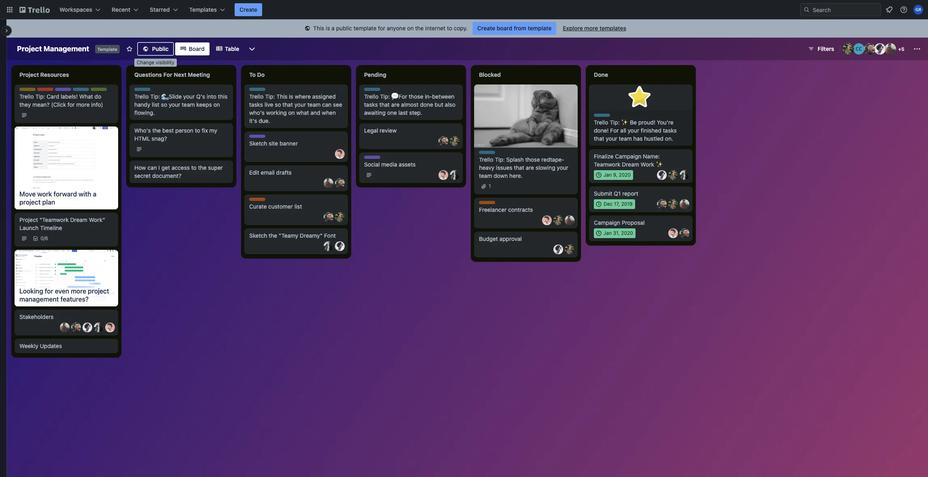 Task type: describe. For each thing, give the bounding box(es) containing it.
internet
[[426, 25, 446, 32]]

questions
[[134, 71, 162, 78]]

so inside trello tip trello tip: this is where assigned tasks live so that your team can see who's working on what and when it's due.
[[275, 101, 281, 108]]

those for almost
[[409, 93, 424, 100]]

but
[[435, 101, 444, 108]]

team for where
[[308, 101, 321, 108]]

templates button
[[185, 3, 230, 16]]

color: purple, title: "design team" element for social media assets
[[364, 156, 395, 162]]

tasks inside trello tip trello tip: ✨ be proud! you're done! for all your finished tasks that your team has hustled on.
[[664, 127, 677, 134]]

primary element
[[0, 0, 929, 19]]

janelle (janelle549) image left +
[[875, 43, 886, 55]]

that inside trello tip trello tip: this is where assigned tasks live so that your team can see who's working on what and when it's due.
[[283, 101, 293, 108]]

color: lime, title: "halp" element
[[91, 88, 107, 94]]

dream inside project "teamwork dream work" launch timeline
[[70, 217, 87, 223]]

0 vertical spatial stephen (stephen11674280) image
[[680, 170, 690, 180]]

your down done!
[[606, 135, 618, 142]]

color: red, title: "priority" element
[[37, 88, 54, 94]]

access
[[172, 164, 190, 171]]

janelle (janelle549) image down the stakeholders link
[[83, 323, 92, 333]]

stakeholders
[[19, 314, 54, 321]]

weekly
[[19, 343, 38, 350]]

create for create board from template
[[478, 25, 496, 32]]

filters
[[818, 45, 835, 52]]

1 vertical spatial brooke (brooke94205718) image
[[565, 245, 575, 255]]

color: sky, title: "trello tip" element for trello tip: 💬for those in-between tasks that are almost done but also awaiting one last step.
[[364, 88, 386, 94]]

card
[[47, 93, 59, 100]]

secret
[[134, 172, 151, 179]]

splash
[[507, 156, 524, 163]]

redtape-
[[542, 156, 565, 163]]

management
[[19, 296, 59, 303]]

the left internet
[[416, 25, 424, 32]]

17,
[[615, 201, 620, 207]]

resources
[[40, 71, 69, 78]]

templates
[[189, 6, 217, 13]]

plan
[[42, 199, 55, 206]]

design for sketch
[[249, 135, 266, 141]]

document?
[[152, 172, 182, 179]]

email
[[261, 169, 275, 176]]

down
[[494, 172, 508, 179]]

0 / 6
[[40, 236, 48, 242]]

hustled
[[645, 135, 664, 142]]

workspaces
[[60, 6, 92, 13]]

do
[[257, 71, 265, 78]]

tip: for trello tip: 💬for those in-between tasks that are almost done but also awaiting one last step.
[[380, 93, 390, 100]]

2020 for proposal
[[622, 230, 634, 236]]

Pending text field
[[360, 68, 463, 81]]

trello tip: ✨ be proud! you're done! for all your finished tasks that your team has hustled on. link
[[594, 119, 688, 143]]

they
[[19, 101, 31, 108]]

tip inside trello tip trello tip: splash those redtape- heavy issues that are slowing your team down here.
[[494, 151, 501, 157]]

brooke (brooke94205718) image down finalize campaign name: teamwork dream work ✨ link
[[669, 170, 679, 180]]

trello tip: 💬for those in-between tasks that are almost done but also awaiting one last step. link
[[364, 93, 458, 117]]

Done text field
[[590, 68, 693, 81]]

for inside looking for even more project management features?
[[45, 288, 53, 295]]

caity (caity) image
[[854, 43, 865, 55]]

jan 31, 2020
[[604, 230, 634, 236]]

dec
[[604, 201, 613, 207]]

board link
[[175, 43, 210, 55]]

how can i get access to the super secret document?
[[134, 164, 223, 179]]

project for project management
[[17, 45, 42, 53]]

that inside trello tip trello tip: splash those redtape- heavy issues that are slowing your team down here.
[[514, 164, 525, 171]]

can inside how can i get access to the super secret document?
[[148, 164, 157, 171]]

brooke (brooke94205718) image up stephen (stephen11674280) icon at the top of the page
[[450, 136, 460, 146]]

team inside trello tip trello tip: ✨ be proud! you're done! for all your finished tasks that your team has hustled on.
[[619, 135, 632, 142]]

star image
[[627, 85, 653, 111]]

0 vertical spatial this
[[313, 25, 324, 32]]

who's the best person to fix my html snag? link
[[134, 127, 228, 143]]

can inside trello tip trello tip: this is where assigned tasks live so that your team can see who's working on what and when it's due.
[[322, 101, 332, 108]]

move work forward with a project plan
[[19, 191, 97, 206]]

0 vertical spatial for
[[378, 25, 386, 32]]

0 horizontal spatial color: purple, title: "design team" element
[[55, 88, 85, 94]]

for inside trello tip: card labels! what do they mean? (click for more info)
[[68, 101, 75, 108]]

blocked
[[479, 71, 501, 78]]

tip: inside trello tip: card labels! what do they mean? (click for more info)
[[35, 93, 45, 100]]

legal review link
[[364, 127, 458, 135]]

sketch the "teamy dreamy" font link
[[249, 232, 343, 240]]

tip for trello tip: 🌊slide your q's into this handy list so your team keeps on flowing.
[[149, 88, 156, 94]]

budget approval link
[[479, 235, 573, 243]]

curate customer list link
[[249, 203, 343, 211]]

features?
[[61, 296, 89, 303]]

last
[[399, 109, 408, 116]]

1 vertical spatial list
[[295, 203, 302, 210]]

jan 9, 2020
[[604, 172, 631, 178]]

2019
[[622, 201, 633, 207]]

info)
[[91, 101, 103, 108]]

design for social
[[364, 156, 381, 162]]

tip: inside trello tip trello tip: splash those redtape- heavy issues that are slowing your team down here.
[[495, 156, 505, 163]]

tip: for trello tip: this is where assigned tasks live so that your team can see who's working on what and when it's due.
[[265, 93, 275, 100]]

6
[[45, 236, 48, 242]]

open information menu image
[[901, 6, 909, 14]]

jan for campaign
[[604, 230, 612, 236]]

To Do text field
[[245, 68, 348, 81]]

0 horizontal spatial stephen (stephen11674280) image
[[94, 323, 104, 333]]

tip for trello tip: 💬for those in-between tasks that are almost done but also awaiting one last step.
[[379, 88, 386, 94]]

team for redtape-
[[479, 172, 492, 179]]

assets
[[399, 161, 416, 168]]

forward
[[54, 191, 77, 198]]

report
[[623, 190, 639, 197]]

it's
[[249, 117, 257, 124]]

0
[[40, 236, 44, 242]]

project inside looking for even more project management features?
[[88, 288, 109, 295]]

approval
[[500, 236, 522, 243]]

filters button
[[806, 43, 837, 55]]

fix
[[202, 127, 208, 134]]

management
[[44, 45, 89, 53]]

1 horizontal spatial chris (chris42642663) image
[[864, 43, 876, 55]]

color: yellow, title: "copy request" element
[[19, 88, 36, 91]]

0 notifications image
[[885, 5, 895, 15]]

teamwork
[[594, 161, 621, 168]]

5
[[902, 46, 905, 52]]

next
[[174, 71, 187, 78]]

create for create
[[240, 6, 258, 13]]

brooke (brooke94205718) image down freelancer contracts link
[[554, 216, 564, 226]]

0 horizontal spatial design
[[55, 88, 71, 94]]

javier (javier85303346) image
[[680, 200, 690, 209]]

brooke (brooke94205718) image right filters
[[843, 43, 855, 55]]

awaiting
[[364, 109, 386, 116]]

to do
[[249, 71, 265, 78]]

sketch inside the sketch the "teamy dreamy" font link
[[249, 232, 267, 239]]

trello tip trello tip: ✨ be proud! you're done! for all your finished tasks that your team has hustled on.
[[594, 114, 677, 142]]

Blocked text field
[[475, 68, 578, 81]]

move
[[19, 191, 36, 198]]

proud!
[[639, 119, 656, 126]]

project management
[[17, 45, 89, 53]]

1 vertical spatial campaign
[[594, 219, 621, 226]]

halp
[[91, 88, 101, 94]]

this
[[218, 93, 228, 100]]

submit q1 report
[[594, 190, 639, 197]]

greg robinson (gregrobinson96) image
[[914, 5, 924, 15]]

how can i get access to the super secret document? link
[[134, 164, 228, 180]]

looking for even more project management features? link
[[15, 284, 118, 307]]

finalize campaign name: teamwork dream work ✨
[[594, 153, 664, 168]]

your left q's
[[183, 93, 195, 100]]

color: sky, title: "trello tip" element for trello tip: splash those redtape- heavy issues that are slowing your team down here.
[[479, 151, 501, 157]]

✨ inside trello tip trello tip: ✨ be proud! you're done! for all your finished tasks that your team has hustled on.
[[622, 119, 629, 126]]

dec 17, 2019
[[604, 201, 633, 207]]

best
[[162, 127, 174, 134]]

back to home image
[[19, 3, 50, 16]]

1 horizontal spatial brooke (brooke94205718) image
[[669, 200, 679, 209]]

dreamy"
[[300, 232, 323, 239]]

2 horizontal spatial on
[[407, 25, 414, 32]]

for inside trello tip trello tip: ✨ be proud! you're done! for all your finished tasks that your team has hustled on.
[[611, 127, 619, 134]]

trello tip: splash those redtape- heavy issues that are slowing your team down here. link
[[479, 156, 573, 180]]

project resources
[[19, 71, 69, 78]]

stephen (stephen11674280) image
[[450, 170, 460, 180]]

2020 for campaign
[[619, 172, 631, 178]]

media
[[382, 161, 398, 168]]

the left the "teamy
[[269, 232, 277, 239]]

legal
[[364, 127, 378, 134]]

sketch site banner link
[[249, 140, 343, 148]]

my
[[210, 127, 217, 134]]

work
[[641, 161, 655, 168]]

(click
[[51, 101, 66, 108]]

star or unstar board image
[[126, 46, 133, 52]]



Task type: locate. For each thing, give the bounding box(es) containing it.
font
[[324, 232, 336, 239]]

0 horizontal spatial are
[[392, 101, 400, 108]]

are inside trello tip trello tip: splash those redtape- heavy issues that are slowing your team down here.
[[526, 164, 534, 171]]

0 horizontal spatial so
[[161, 101, 167, 108]]

can up when on the left top of the page
[[322, 101, 332, 108]]

for left all
[[611, 127, 619, 134]]

on right anyone
[[407, 25, 414, 32]]

0 vertical spatial todd (todd05497623) image
[[439, 170, 449, 180]]

almost
[[401, 101, 419, 108]]

"teamwork
[[39, 217, 69, 223]]

search image
[[804, 6, 811, 13]]

team inside trello tip trello tip: splash those redtape- heavy issues that are slowing your team down here.
[[479, 172, 492, 179]]

2 vertical spatial team
[[382, 156, 395, 162]]

project up launch
[[19, 217, 38, 223]]

to left fix
[[195, 127, 200, 134]]

1 horizontal spatial stephen (stephen11674280) image
[[324, 242, 334, 251]]

team right 'social'
[[382, 156, 395, 162]]

launch
[[19, 225, 39, 232]]

1 vertical spatial can
[[148, 164, 157, 171]]

that inside the trello tip trello tip: 💬for those in-between tasks that are almost done but also awaiting one last step.
[[380, 101, 390, 108]]

0 vertical spatial on
[[407, 25, 414, 32]]

Project Resources text field
[[15, 68, 118, 81]]

0 horizontal spatial ✨
[[622, 119, 629, 126]]

public
[[152, 45, 169, 52]]

team up and
[[308, 101, 321, 108]]

project up project resources
[[17, 45, 42, 53]]

to right "access"
[[191, 164, 197, 171]]

2 vertical spatial color: purple, title: "design team" element
[[364, 156, 395, 162]]

campaign down the has
[[616, 153, 642, 160]]

more right explore
[[585, 25, 599, 32]]

0 vertical spatial dream
[[623, 161, 640, 168]]

2 sketch from the top
[[249, 232, 267, 239]]

janelle (janelle549) image
[[335, 242, 345, 251]]

edit email drafts
[[249, 169, 292, 176]]

🌊slide
[[162, 93, 182, 100]]

tip: inside trello tip trello tip: this is where assigned tasks live so that your team can see who's working on what and when it's due.
[[265, 93, 275, 100]]

create board from template
[[478, 25, 552, 32]]

on inside 'trello tip trello tip: 🌊slide your q's into this handy list so your team keeps on flowing.'
[[214, 101, 220, 108]]

1 horizontal spatial tasks
[[364, 101, 378, 108]]

tip inside trello tip trello tip: this is where assigned tasks live so that your team can see who's working on what and when it's due.
[[264, 88, 271, 94]]

1 horizontal spatial color: purple, title: "design team" element
[[249, 135, 280, 141]]

handy
[[134, 101, 150, 108]]

project up features?
[[88, 288, 109, 295]]

to
[[249, 71, 256, 78]]

0 horizontal spatial project
[[19, 199, 41, 206]]

/
[[44, 236, 45, 242]]

1 vertical spatial 2020
[[622, 230, 634, 236]]

todd (todd05497623) image for stephen (stephen11674280) icon at the top of the page
[[439, 170, 449, 180]]

trello inside trello tip: card labels! what do they mean? (click for more info)
[[19, 93, 34, 100]]

0 horizontal spatial is
[[289, 93, 294, 100]]

are
[[392, 101, 400, 108], [526, 164, 534, 171]]

tip inside 'trello tip trello tip: 🌊slide your q's into this handy list so your team keeps on flowing.'
[[149, 88, 156, 94]]

also
[[445, 101, 456, 108]]

31,
[[614, 230, 620, 236]]

design team sketch site banner
[[249, 135, 298, 147]]

for
[[163, 71, 172, 78], [611, 127, 619, 134]]

team inside trello tip trello tip: this is where assigned tasks live so that your team can see who's working on what and when it's due.
[[308, 101, 321, 108]]

are for slowing
[[526, 164, 534, 171]]

color: sky, title: "trello tip" element for trello tip: 🌊slide your q's into this handy list so your team keeps on flowing.
[[134, 88, 156, 94]]

team left halp
[[73, 88, 85, 94]]

your down be
[[628, 127, 640, 134]]

0 vertical spatial to
[[447, 25, 453, 32]]

tip inside trello tip trello tip: ✨ be proud! you're done! for all your finished tasks that your team has hustled on.
[[609, 114, 616, 120]]

be
[[630, 119, 637, 126]]

1 horizontal spatial list
[[295, 203, 302, 210]]

team inside design team social media assets
[[382, 156, 395, 162]]

work"
[[89, 217, 105, 223]]

meeting
[[188, 71, 210, 78]]

freelancer contracts link
[[479, 206, 573, 214]]

1 horizontal spatial for
[[68, 101, 75, 108]]

0 horizontal spatial color: orange, title: "one more step" element
[[249, 198, 266, 201]]

tasks inside trello tip trello tip: this is where assigned tasks live so that your team can see who's working on what and when it's due.
[[249, 101, 263, 108]]

list inside 'trello tip trello tip: 🌊slide your q's into this handy list so your team keeps on flowing.'
[[152, 101, 160, 108]]

list right customer in the top of the page
[[295, 203, 302, 210]]

0 vertical spatial are
[[392, 101, 400, 108]]

1 template from the left
[[354, 25, 377, 32]]

for up management
[[45, 288, 53, 295]]

dream left work"
[[70, 217, 87, 223]]

team down all
[[619, 135, 632, 142]]

tip: for trello tip: ✨ be proud! you're done! for all your finished tasks that your team has hustled on.
[[610, 119, 620, 126]]

so up working at the left top
[[275, 101, 281, 108]]

more inside trello tip: card labels! what do they mean? (click for more info)
[[76, 101, 90, 108]]

1 vertical spatial project
[[19, 71, 39, 78]]

chris (chris42642663) image
[[864, 43, 876, 55], [324, 213, 334, 222]]

tasks up awaiting at top
[[364, 101, 378, 108]]

priority
[[37, 88, 54, 94]]

chris (chris42642663) image up font
[[324, 213, 334, 222]]

color: purple, title: "design team" element for sketch site banner
[[249, 135, 280, 141]]

0 vertical spatial 2020
[[619, 172, 631, 178]]

color: orange, title: "one more step" element up curate
[[249, 198, 266, 201]]

0 vertical spatial jan
[[604, 172, 612, 178]]

are for almost
[[392, 101, 400, 108]]

board
[[189, 45, 205, 52]]

the inside who's the best person to fix my html snag?
[[152, 127, 161, 134]]

sketch down curate
[[249, 232, 267, 239]]

to inside who's the best person to fix my html snag?
[[195, 127, 200, 134]]

this is a public template for anyone on the internet to copy.
[[313, 25, 468, 32]]

this right sm "image"
[[313, 25, 324, 32]]

curate
[[249, 203, 267, 210]]

create
[[240, 6, 258, 13], [478, 25, 496, 32]]

1 vertical spatial are
[[526, 164, 534, 171]]

1 jan from the top
[[604, 172, 612, 178]]

team down heavy
[[479, 172, 492, 179]]

who's
[[134, 127, 151, 134]]

✨ up all
[[622, 119, 629, 126]]

1 vertical spatial chris (chris42642663) image
[[324, 213, 334, 222]]

tip: up mean?
[[35, 93, 45, 100]]

0 vertical spatial ✨
[[622, 119, 629, 126]]

finished
[[641, 127, 662, 134]]

tip: up issues
[[495, 156, 505, 163]]

project up color: yellow, title: "copy request" element
[[19, 71, 39, 78]]

your down 🌊slide
[[169, 101, 180, 108]]

the up snag?
[[152, 127, 161, 134]]

tip
[[87, 88, 95, 94], [149, 88, 156, 94], [264, 88, 271, 94], [379, 88, 386, 94], [609, 114, 616, 120], [494, 151, 501, 157]]

your up 'what'
[[295, 101, 306, 108]]

that
[[283, 101, 293, 108], [380, 101, 390, 108], [594, 135, 605, 142], [514, 164, 525, 171]]

create up customize views image
[[240, 6, 258, 13]]

those up "almost"
[[409, 93, 424, 100]]

project for project "teamwork dream work" launch timeline
[[19, 217, 38, 223]]

on inside trello tip trello tip: this is where assigned tasks live so that your team can see who's working on what and when it's due.
[[289, 109, 295, 116]]

brooke (brooke94205718) image
[[669, 200, 679, 209], [565, 245, 575, 255]]

1 vertical spatial for
[[68, 101, 75, 108]]

change
[[137, 60, 154, 66]]

color: orange, title: "one more step" element up freelancer
[[479, 201, 496, 204]]

public button
[[138, 43, 174, 55]]

tasks up on.
[[664, 127, 677, 134]]

1 vertical spatial is
[[289, 93, 294, 100]]

1 horizontal spatial for
[[611, 127, 619, 134]]

0 vertical spatial color: purple, title: "design team" element
[[55, 88, 85, 94]]

your down redtape-
[[557, 164, 569, 171]]

are inside the trello tip trello tip: 💬for those in-between tasks that are almost done but also awaiting one last step.
[[392, 101, 400, 108]]

done
[[420, 101, 434, 108]]

chris (chris42642663) image left +
[[864, 43, 876, 55]]

can
[[322, 101, 332, 108], [148, 164, 157, 171]]

is inside trello tip trello tip: this is where assigned tasks live so that your team can see who's working on what and when it's due.
[[289, 93, 294, 100]]

0 horizontal spatial list
[[152, 101, 160, 108]]

color: sky, title: "trello tip" element for trello tip: this is where assigned tasks live so that your team can see who's working on what and when it's due.
[[249, 88, 271, 94]]

1 vertical spatial for
[[611, 127, 619, 134]]

jan left 9, on the right of page
[[604, 172, 612, 178]]

tip: inside 'trello tip trello tip: 🌊slide your q's into this handy list so your team keeps on flowing.'
[[150, 93, 160, 100]]

so down 🌊slide
[[161, 101, 167, 108]]

2 vertical spatial design
[[364, 156, 381, 162]]

for left anyone
[[378, 25, 386, 32]]

the left super at the top
[[198, 164, 207, 171]]

in-
[[425, 93, 432, 100]]

2 vertical spatial for
[[45, 288, 53, 295]]

1
[[489, 183, 491, 189]]

1 horizontal spatial on
[[289, 109, 295, 116]]

priority design team
[[37, 88, 85, 94]]

2 vertical spatial stephen (stephen11674280) image
[[94, 323, 104, 333]]

tip: for trello tip: 🌊slide your q's into this handy list so your team keeps on flowing.
[[150, 93, 160, 100]]

project inside text field
[[19, 71, 39, 78]]

1 vertical spatial on
[[214, 101, 220, 108]]

looking for even more project management features?
[[19, 288, 109, 303]]

project for project resources
[[19, 71, 39, 78]]

1 vertical spatial those
[[526, 156, 540, 163]]

1 so from the left
[[161, 101, 167, 108]]

2 jan from the top
[[604, 230, 612, 236]]

a right with
[[93, 191, 97, 198]]

template right public
[[354, 25, 377, 32]]

team left keeps
[[182, 101, 195, 108]]

more inside looking for even more project management features?
[[71, 288, 86, 295]]

1 vertical spatial todd (todd05497623) image
[[543, 216, 552, 226]]

janelle (janelle549) image down budget approval link
[[554, 245, 564, 255]]

on down into
[[214, 101, 220, 108]]

social media assets link
[[364, 161, 458, 169]]

0 vertical spatial create
[[240, 6, 258, 13]]

color: purple, title: "design team" element down legal review
[[364, 156, 395, 162]]

weekly updates
[[19, 343, 62, 350]]

project inside the move work forward with a project plan
[[19, 199, 41, 206]]

trello tip: card labels! what do they mean? (click for more info) link
[[19, 93, 113, 109]]

1 horizontal spatial dream
[[623, 161, 640, 168]]

the inside how can i get access to the super secret document?
[[198, 164, 207, 171]]

✨ down "name:"
[[656, 161, 664, 168]]

can left i
[[148, 164, 157, 171]]

legal review
[[364, 127, 397, 134]]

dream left the work
[[623, 161, 640, 168]]

project "teamwork dream work" launch timeline
[[19, 217, 105, 232]]

tip inside the trello tip trello tip: 💬for those in-between tasks that are almost done but also awaiting one last step.
[[379, 88, 386, 94]]

0 vertical spatial those
[[409, 93, 424, 100]]

0 horizontal spatial can
[[148, 164, 157, 171]]

0 vertical spatial is
[[326, 25, 330, 32]]

1 vertical spatial sketch
[[249, 232, 267, 239]]

your inside trello tip trello tip: splash those redtape- heavy issues that are slowing your team down here.
[[557, 164, 569, 171]]

a inside the move work forward with a project plan
[[93, 191, 97, 198]]

Search field
[[811, 4, 881, 16]]

is left public
[[326, 25, 330, 32]]

1 horizontal spatial color: orange, title: "one more step" element
[[479, 201, 496, 204]]

change visibility tooltip
[[134, 59, 177, 67]]

team for sketch
[[267, 135, 280, 141]]

stakeholders link
[[19, 313, 113, 321]]

2 vertical spatial to
[[191, 164, 197, 171]]

color: purple, title: "design team" element down due.
[[249, 135, 280, 141]]

tasks for live
[[249, 101, 263, 108]]

campaign proposal link
[[594, 219, 688, 227]]

mean?
[[32, 101, 50, 108]]

campaign up 31,
[[594, 219, 621, 226]]

stephen (stephen11674280) image down the stakeholders link
[[94, 323, 104, 333]]

Board name text field
[[13, 43, 93, 55]]

1 horizontal spatial a
[[332, 25, 335, 32]]

0 horizontal spatial brooke (brooke94205718) image
[[565, 245, 575, 255]]

1 vertical spatial todd (todd05497623) image
[[669, 229, 679, 238]]

0 horizontal spatial dream
[[70, 217, 87, 223]]

color: orange, title: "one more step" element for curate
[[249, 198, 266, 201]]

1 vertical spatial to
[[195, 127, 200, 134]]

todd (todd05497623) image for brooke (brooke94205718) image below freelancer contracts link
[[543, 216, 552, 226]]

janelle (janelle549) image
[[875, 43, 886, 55], [658, 170, 667, 180], [554, 245, 564, 255], [83, 323, 92, 333]]

2 horizontal spatial for
[[378, 25, 386, 32]]

1 vertical spatial ✨
[[656, 161, 664, 168]]

table
[[225, 45, 239, 52]]

a
[[332, 25, 335, 32], [93, 191, 97, 198]]

those up slowing
[[526, 156, 540, 163]]

where
[[295, 93, 311, 100]]

on left 'what'
[[289, 109, 295, 116]]

create board from template link
[[473, 22, 557, 35]]

0 vertical spatial more
[[585, 25, 599, 32]]

design inside design team social media assets
[[364, 156, 381, 162]]

0 horizontal spatial chris (chris42642663) image
[[324, 213, 334, 222]]

team inside design team sketch site banner
[[267, 135, 280, 141]]

1 horizontal spatial ✨
[[656, 161, 664, 168]]

template
[[97, 47, 117, 52]]

2 horizontal spatial stephen (stephen11674280) image
[[680, 170, 690, 180]]

0 horizontal spatial for
[[45, 288, 53, 295]]

campaign proposal
[[594, 219, 645, 226]]

tip: up handy
[[150, 93, 160, 100]]

this up working at the left top
[[277, 93, 288, 100]]

chris (chris42642663) image
[[439, 136, 449, 146], [335, 179, 345, 188], [658, 200, 667, 209], [680, 229, 690, 238], [71, 323, 81, 333]]

finalize
[[594, 153, 614, 160]]

1 vertical spatial project
[[88, 288, 109, 295]]

trello tip trello tip: this is where assigned tasks live so that your team can see who's working on what and when it's due.
[[249, 88, 343, 124]]

tip: inside trello tip trello tip: ✨ be proud! you're done! for all your finished tasks that your team has hustled on.
[[610, 119, 620, 126]]

color: purple, title: "design team" element down the project resources text field
[[55, 88, 85, 94]]

1 horizontal spatial this
[[313, 25, 324, 32]]

✨ inside finalize campaign name: teamwork dream work ✨
[[656, 161, 664, 168]]

2 so from the left
[[275, 101, 281, 108]]

1 horizontal spatial team
[[267, 135, 280, 141]]

team for social
[[382, 156, 395, 162]]

anyone
[[387, 25, 406, 32]]

1 horizontal spatial todd (todd05497623) image
[[439, 170, 449, 180]]

more
[[585, 25, 599, 32], [76, 101, 90, 108], [71, 288, 86, 295]]

a left public
[[332, 25, 335, 32]]

campaign inside finalize campaign name: teamwork dream work ✨
[[616, 153, 642, 160]]

Questions For Next Meeting text field
[[130, 68, 233, 81]]

"teamy
[[279, 232, 299, 239]]

has
[[634, 135, 643, 142]]

jan for finalize
[[604, 172, 612, 178]]

show menu image
[[914, 45, 922, 53]]

2 template from the left
[[528, 25, 552, 32]]

tasks up who's
[[249, 101, 263, 108]]

recent
[[112, 6, 131, 13]]

stephen (stephen11674280) image up javier (javier85303346) icon
[[680, 170, 690, 180]]

are left slowing
[[526, 164, 534, 171]]

2 vertical spatial on
[[289, 109, 295, 116]]

explore more templates link
[[558, 22, 632, 35]]

those for slowing
[[526, 156, 540, 163]]

javier (javier85303346) image
[[886, 43, 897, 55], [324, 179, 334, 188], [565, 216, 575, 226], [60, 323, 70, 333]]

customize views image
[[248, 45, 256, 53]]

0 vertical spatial for
[[163, 71, 172, 78]]

that up "one"
[[380, 101, 390, 108]]

create left board on the top of page
[[478, 25, 496, 32]]

that down done!
[[594, 135, 605, 142]]

0 vertical spatial list
[[152, 101, 160, 108]]

color: sky, title: "trello tip" element
[[73, 88, 95, 94], [134, 88, 156, 94], [249, 88, 271, 94], [364, 88, 386, 94], [594, 114, 616, 120], [479, 151, 501, 157]]

so inside 'trello tip trello tip: 🌊slide your q's into this handy list so your team keeps on flowing.'
[[161, 101, 167, 108]]

review
[[380, 127, 397, 134]]

to inside how can i get access to the super secret document?
[[191, 164, 197, 171]]

starred button
[[145, 3, 183, 16]]

2 vertical spatial todd (todd05497623) image
[[105, 323, 115, 333]]

template right from
[[528, 25, 552, 32]]

0 vertical spatial can
[[322, 101, 332, 108]]

0 horizontal spatial todd (todd05497623) image
[[335, 149, 345, 159]]

1 horizontal spatial template
[[528, 25, 552, 32]]

updates
[[40, 343, 62, 350]]

0 horizontal spatial todd (todd05497623) image
[[105, 323, 115, 333]]

html
[[134, 135, 150, 142]]

table link
[[211, 43, 244, 55]]

submit
[[594, 190, 613, 197]]

more down what
[[76, 101, 90, 108]]

brooke (brooke94205718) image
[[843, 43, 855, 55], [450, 136, 460, 146], [669, 170, 679, 180], [335, 213, 345, 222], [554, 216, 564, 226]]

2 horizontal spatial todd (todd05497623) image
[[543, 216, 552, 226]]

2 horizontal spatial team
[[382, 156, 395, 162]]

1 horizontal spatial project
[[88, 288, 109, 295]]

2020 right 9, on the right of page
[[619, 172, 631, 178]]

todd (todd05497623) image
[[439, 170, 449, 180], [543, 216, 552, 226], [105, 323, 115, 333]]

to left copy.
[[447, 25, 453, 32]]

project inside board name text box
[[17, 45, 42, 53]]

trello tip: card labels! what do they mean? (click for more info)
[[19, 93, 103, 108]]

is left where
[[289, 93, 294, 100]]

1 sketch from the top
[[249, 140, 267, 147]]

tip for trello tip: ✨ be proud! you're done! for all your finished tasks that your team has hustled on.
[[609, 114, 616, 120]]

tasks for that
[[364, 101, 378, 108]]

1 vertical spatial design
[[249, 135, 266, 141]]

are up "one"
[[392, 101, 400, 108]]

for left next
[[163, 71, 172, 78]]

1 horizontal spatial can
[[322, 101, 332, 108]]

who's the best person to fix my html snag?
[[134, 127, 217, 142]]

janelle (janelle549) image down "name:"
[[658, 170, 667, 180]]

tip: left be
[[610, 119, 620, 126]]

1 vertical spatial color: purple, title: "design team" element
[[249, 135, 280, 141]]

sketch inside design team sketch site banner
[[249, 140, 267, 147]]

2 vertical spatial project
[[19, 217, 38, 223]]

your inside trello tip trello tip: this is where assigned tasks live so that your team can see who's working on what and when it's due.
[[295, 101, 306, 108]]

project down move
[[19, 199, 41, 206]]

color: orange, title: "one more step" element
[[249, 198, 266, 201], [479, 201, 496, 204]]

1 horizontal spatial is
[[326, 25, 330, 32]]

0 horizontal spatial team
[[73, 88, 85, 94]]

1 horizontal spatial are
[[526, 164, 534, 171]]

0 vertical spatial design
[[55, 88, 71, 94]]

design inside design team sketch site banner
[[249, 135, 266, 141]]

0 horizontal spatial for
[[163, 71, 172, 78]]

0 horizontal spatial those
[[409, 93, 424, 100]]

tip: up live
[[265, 93, 275, 100]]

this inside trello tip trello tip: this is where assigned tasks live so that your team can see who's working on what and when it's due.
[[277, 93, 288, 100]]

color: purple, title: "design team" element
[[55, 88, 85, 94], [249, 135, 280, 141], [364, 156, 395, 162]]

project inside project "teamwork dream work" launch timeline
[[19, 217, 38, 223]]

project
[[17, 45, 42, 53], [19, 71, 39, 78], [19, 217, 38, 223]]

more up features?
[[71, 288, 86, 295]]

dream inside finalize campaign name: teamwork dream work ✨
[[623, 161, 640, 168]]

jan left 31,
[[604, 230, 612, 236]]

2 horizontal spatial color: purple, title: "design team" element
[[364, 156, 395, 162]]

create inside button
[[240, 6, 258, 13]]

trello tip: this is where assigned tasks live so that your team can see who's working on what and when it's due. link
[[249, 93, 343, 125]]

+
[[899, 46, 902, 52]]

slowing
[[536, 164, 556, 171]]

so
[[161, 101, 167, 108], [275, 101, 281, 108]]

for down labels!
[[68, 101, 75, 108]]

tip: inside the trello tip trello tip: 💬for those in-between tasks that are almost done but also awaiting one last step.
[[380, 93, 390, 100]]

0 vertical spatial project
[[17, 45, 42, 53]]

stephen (stephen11674280) image down font
[[324, 242, 334, 251]]

submit q1 report link
[[594, 190, 688, 198]]

sketch left site
[[249, 140, 267, 147]]

sm image
[[304, 25, 312, 33]]

0 vertical spatial project
[[19, 199, 41, 206]]

into
[[207, 93, 217, 100]]

tasks inside the trello tip trello tip: 💬for those in-between tasks that are almost done but also awaiting one last step.
[[364, 101, 378, 108]]

that inside trello tip trello tip: ✨ be proud! you're done! for all your finished tasks that your team has hustled on.
[[594, 135, 605, 142]]

tasks
[[249, 101, 263, 108], [364, 101, 378, 108], [664, 127, 677, 134]]

team left banner
[[267, 135, 280, 141]]

that up here.
[[514, 164, 525, 171]]

those inside trello tip trello tip: splash those redtape- heavy issues that are slowing your team down here.
[[526, 156, 540, 163]]

color: sky, title: "trello tip" element for trello tip: ✨ be proud! you're done! for all your finished tasks that your team has hustled on.
[[594, 114, 616, 120]]

tip: left the '💬for'
[[380, 93, 390, 100]]

for inside text field
[[163, 71, 172, 78]]

team for q's
[[182, 101, 195, 108]]

todd (todd05497623) image
[[335, 149, 345, 159], [669, 229, 679, 238]]

stephen (stephen11674280) image
[[680, 170, 690, 180], [324, 242, 334, 251], [94, 323, 104, 333]]

brooke (brooke94205718) image up font
[[335, 213, 345, 222]]

list right handy
[[152, 101, 160, 108]]

2 horizontal spatial tasks
[[664, 127, 677, 134]]

those inside the trello tip trello tip: 💬for those in-between tasks that are almost done but also awaiting one last step.
[[409, 93, 424, 100]]

color: orange, title: "one more step" element for freelancer
[[479, 201, 496, 204]]

2020 right 31,
[[622, 230, 634, 236]]

0 vertical spatial brooke (brooke94205718) image
[[669, 200, 679, 209]]

trello tip: 🌊slide your q's into this handy list so your team keeps on flowing. link
[[134, 93, 228, 117]]

contracts
[[509, 206, 533, 213]]

that up working at the left top
[[283, 101, 293, 108]]

tip for trello tip: this is where assigned tasks live so that your team can see who's working on what and when it's due.
[[264, 88, 271, 94]]

project
[[19, 199, 41, 206], [88, 288, 109, 295]]

curate customer list
[[249, 203, 302, 210]]

team inside 'trello tip trello tip: 🌊slide your q's into this handy list so your team keeps on flowing.'
[[182, 101, 195, 108]]

0 horizontal spatial this
[[277, 93, 288, 100]]

public
[[336, 25, 352, 32]]

1 vertical spatial dream
[[70, 217, 87, 223]]

0 horizontal spatial tasks
[[249, 101, 263, 108]]



Task type: vqa. For each thing, say whether or not it's contained in the screenshot.
1st template from right
yes



